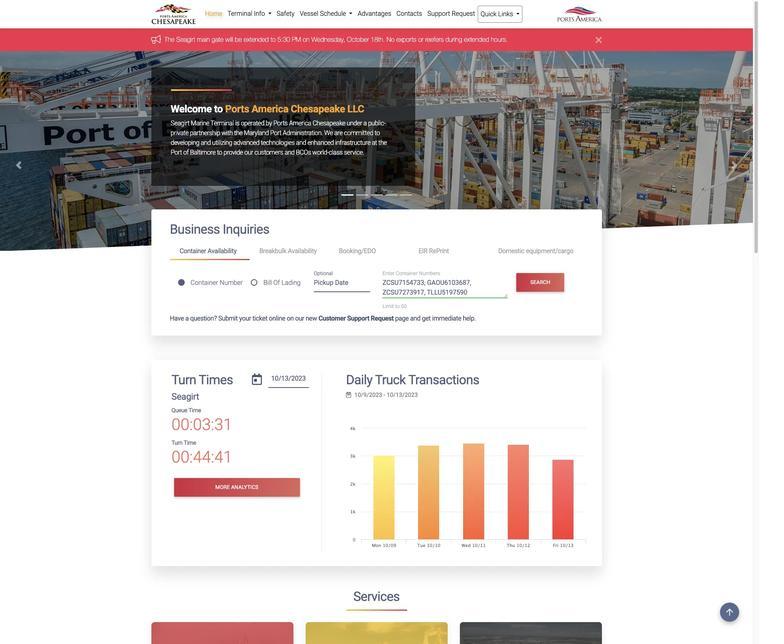 Task type: vqa. For each thing, say whether or not it's contained in the screenshot.
60
no



Task type: describe. For each thing, give the bounding box(es) containing it.
links
[[499, 10, 514, 18]]

calendar day image
[[252, 374, 262, 385]]

close image
[[596, 35, 602, 45]]

gate
[[212, 36, 223, 43]]

turn times
[[172, 372, 233, 388]]

1 extended from the left
[[244, 36, 269, 43]]

transactions
[[409, 372, 480, 388]]

vessel schedule
[[300, 10, 348, 17]]

the seagirt main gate will be extended to 5:30 pm on wednesday, october 18th.  no exports or reefers during extended hours. alert
[[0, 29, 754, 51]]

question?
[[190, 315, 217, 322]]

booking/edo link
[[329, 244, 409, 259]]

ports inside seagirt marine terminal is operated by ports america chesapeake under a public- private partnership with the maryland port administration.                         we are committed to developing and utilizing advanced technologies and enhanced infrastructure at the port of baltimore to provide                         our customers and bcos world-class service.
[[274, 119, 288, 127]]

immediate
[[432, 315, 462, 322]]

contacts
[[397, 10, 423, 17]]

search
[[531, 279, 551, 286]]

with
[[222, 129, 233, 137]]

enhanced
[[308, 139, 334, 147]]

october
[[347, 36, 369, 43]]

of
[[183, 149, 189, 156]]

Optional text field
[[314, 276, 371, 293]]

our inside seagirt marine terminal is operated by ports america chesapeake under a public- private partnership with the maryland port administration.                         we are committed to developing and utilizing advanced technologies and enhanced infrastructure at the port of baltimore to provide                         our customers and bcos world-class service.
[[245, 149, 253, 156]]

availability for breakbulk availability
[[288, 247, 317, 255]]

request inside main content
[[371, 315, 394, 322]]

enter
[[383, 271, 395, 277]]

seagirt for seagirt
[[172, 392, 199, 402]]

more analytics link
[[174, 479, 300, 497]]

turn time 00:44:41
[[172, 440, 233, 467]]

reefers
[[425, 36, 444, 43]]

welcome to ports america chesapeake llc
[[171, 103, 365, 115]]

0 vertical spatial ports
[[225, 103, 249, 115]]

exports
[[396, 36, 417, 43]]

by
[[266, 119, 272, 127]]

public-
[[368, 119, 386, 127]]

0 vertical spatial support
[[428, 10, 450, 17]]

Enter Container Numbers text field
[[383, 278, 508, 298]]

at
[[372, 139, 377, 147]]

vessel schedule link
[[297, 6, 355, 22]]

0 horizontal spatial port
[[171, 149, 182, 156]]

analytics
[[231, 485, 259, 491]]

daily
[[346, 372, 373, 388]]

quick links link
[[478, 6, 523, 23]]

0 horizontal spatial on
[[287, 315, 294, 322]]

turn for turn times
[[172, 372, 196, 388]]

the
[[164, 36, 174, 43]]

booking/edo
[[339, 247, 376, 255]]

domestic equipment/cargo
[[499, 247, 574, 255]]

customer
[[319, 315, 346, 322]]

container for container availability
[[180, 247, 206, 255]]

and left bcos
[[285, 149, 295, 156]]

advantages link
[[355, 6, 394, 22]]

lading
[[282, 279, 301, 287]]

get
[[422, 315, 431, 322]]

home
[[205, 10, 222, 17]]

eir reprint
[[419, 247, 449, 255]]

infrastructure
[[335, 139, 371, 147]]

to left 50
[[395, 304, 400, 310]]

quick links
[[481, 10, 515, 18]]

customers
[[255, 149, 283, 156]]

maryland
[[244, 129, 269, 137]]

operated
[[241, 119, 265, 127]]

main content containing 00:03:31
[[145, 210, 608, 645]]

eir reprint link
[[409, 244, 489, 259]]

seagirt marine terminal is operated by ports america chesapeake under a public- private partnership with the maryland port administration.                         we are committed to developing and utilizing advanced technologies and enhanced infrastructure at the port of baltimore to provide                         our customers and bcos world-class service.
[[171, 119, 387, 156]]

welcome
[[171, 103, 212, 115]]

online
[[269, 315, 286, 322]]

domestic equipment/cargo link
[[489, 244, 584, 259]]

support request link
[[425, 6, 478, 22]]

0 vertical spatial chesapeake
[[291, 103, 345, 115]]

number
[[220, 279, 243, 287]]

world-
[[313, 149, 329, 156]]

main
[[197, 36, 210, 43]]

to inside 'alert'
[[271, 36, 276, 43]]

on inside 'alert'
[[303, 36, 310, 43]]

or
[[418, 36, 424, 43]]

enter container numbers
[[383, 271, 441, 277]]

inquiries
[[223, 222, 270, 237]]

queue
[[172, 407, 188, 414]]

is
[[235, 119, 240, 127]]

daily truck transactions
[[346, 372, 480, 388]]

breakbulk
[[259, 247, 287, 255]]

to down public-
[[375, 129, 380, 137]]

limit to 50
[[383, 304, 407, 310]]

to down utilizing
[[217, 149, 222, 156]]

10/9/2023 - 10/13/2023
[[355, 392, 418, 399]]

numbers
[[419, 271, 441, 277]]

contacts link
[[394, 6, 425, 22]]

more analytics
[[216, 485, 259, 491]]

0 vertical spatial terminal
[[228, 10, 253, 17]]

ticket
[[253, 315, 268, 322]]

and left get
[[411, 315, 421, 322]]

1 horizontal spatial port
[[270, 129, 282, 137]]

limit
[[383, 304, 394, 310]]

container for container number
[[191, 279, 218, 287]]

0 vertical spatial the
[[234, 129, 243, 137]]

hours.
[[491, 36, 508, 43]]

-
[[384, 392, 386, 399]]



Task type: locate. For each thing, give the bounding box(es) containing it.
0 vertical spatial seagirt
[[176, 36, 195, 43]]

terminal inside seagirt marine terminal is operated by ports america chesapeake under a public- private partnership with the maryland port administration.                         we are committed to developing and utilizing advanced technologies and enhanced infrastructure at the port of baltimore to provide                         our customers and bcos world-class service.
[[211, 119, 234, 127]]

our down advanced
[[245, 149, 253, 156]]

equipment/cargo
[[526, 247, 574, 255]]

extended right during
[[464, 36, 489, 43]]

pm
[[292, 36, 301, 43]]

None text field
[[268, 372, 309, 388]]

llc
[[348, 103, 365, 115]]

extended right be
[[244, 36, 269, 43]]

1 turn from the top
[[172, 372, 196, 388]]

time for 00:44:41
[[184, 440, 196, 447]]

bill
[[264, 279, 272, 287]]

0 vertical spatial a
[[364, 119, 367, 127]]

reprint
[[429, 247, 449, 255]]

and down administration.
[[296, 139, 306, 147]]

1 horizontal spatial extended
[[464, 36, 489, 43]]

request left quick
[[452, 10, 475, 17]]

america up the by
[[252, 103, 289, 115]]

container down business
[[180, 247, 206, 255]]

0 horizontal spatial a
[[185, 315, 189, 322]]

to left 5:30
[[271, 36, 276, 43]]

0 horizontal spatial america
[[252, 103, 289, 115]]

marine
[[191, 119, 209, 127]]

1 vertical spatial the
[[379, 139, 387, 147]]

1 vertical spatial seagirt
[[171, 119, 190, 127]]

terminal left info
[[228, 10, 253, 17]]

provide
[[224, 149, 243, 156]]

time for 00:03:31
[[189, 407, 201, 414]]

time right queue
[[189, 407, 201, 414]]

administration.
[[283, 129, 323, 137]]

the
[[234, 129, 243, 137], [379, 139, 387, 147]]

1 horizontal spatial support
[[428, 10, 450, 17]]

private
[[171, 129, 189, 137]]

1 vertical spatial chesapeake
[[313, 119, 346, 127]]

a right under
[[364, 119, 367, 127]]

our left new
[[295, 315, 304, 322]]

seagirt inside main content
[[172, 392, 199, 402]]

the down is
[[234, 129, 243, 137]]

1 vertical spatial america
[[289, 119, 311, 127]]

the seagirt main gate will be extended to 5:30 pm on wednesday, october 18th.  no exports or reefers during extended hours.
[[164, 36, 508, 43]]

time
[[189, 407, 201, 414], [184, 440, 196, 447]]

will
[[225, 36, 233, 43]]

2 vertical spatial container
[[191, 279, 218, 287]]

0 vertical spatial port
[[270, 129, 282, 137]]

2 availability from the left
[[288, 247, 317, 255]]

seagirt for seagirt marine terminal is operated by ports america chesapeake under a public- private partnership with the maryland port administration.                         we are committed to developing and utilizing advanced technologies and enhanced infrastructure at the port of baltimore to provide                         our customers and bcos world-class service.
[[171, 119, 190, 127]]

we
[[324, 129, 333, 137]]

support inside main content
[[347, 315, 370, 322]]

safety
[[277, 10, 295, 17]]

1 availability from the left
[[208, 247, 237, 255]]

ports right the by
[[274, 119, 288, 127]]

1 vertical spatial port
[[171, 149, 182, 156]]

1 horizontal spatial request
[[452, 10, 475, 17]]

ports america chesapeake image
[[0, 51, 754, 378]]

1 vertical spatial turn
[[172, 440, 183, 447]]

to up "with"
[[214, 103, 223, 115]]

port left 'of'
[[171, 149, 182, 156]]

00:03:31
[[172, 416, 233, 435]]

10/13/2023
[[387, 392, 418, 399]]

during
[[446, 36, 462, 43]]

quick
[[481, 10, 497, 18]]

seagirt inside 'alert'
[[176, 36, 195, 43]]

0 horizontal spatial our
[[245, 149, 253, 156]]

request
[[452, 10, 475, 17], [371, 315, 394, 322]]

0 horizontal spatial request
[[371, 315, 394, 322]]

support right customer
[[347, 315, 370, 322]]

america inside seagirt marine terminal is operated by ports america chesapeake under a public- private partnership with the maryland port administration.                         we are committed to developing and utilizing advanced technologies and enhanced infrastructure at the port of baltimore to provide                         our customers and bcos world-class service.
[[289, 119, 311, 127]]

a right have
[[185, 315, 189, 322]]

0 vertical spatial time
[[189, 407, 201, 414]]

terminal info
[[228, 10, 267, 17]]

bullhorn image
[[151, 35, 164, 44]]

0 vertical spatial america
[[252, 103, 289, 115]]

turn up queue
[[172, 372, 196, 388]]

class
[[329, 149, 343, 156]]

ports
[[225, 103, 249, 115], [274, 119, 288, 127]]

1 horizontal spatial the
[[379, 139, 387, 147]]

calendar week image
[[346, 392, 351, 398]]

times
[[199, 372, 233, 388]]

committed
[[344, 129, 374, 137]]

domestic
[[499, 247, 525, 255]]

1 vertical spatial time
[[184, 440, 196, 447]]

go to top image
[[721, 603, 740, 622]]

breakbulk availability link
[[250, 244, 329, 259]]

2 vertical spatial seagirt
[[172, 392, 199, 402]]

0 horizontal spatial availability
[[208, 247, 237, 255]]

0 horizontal spatial extended
[[244, 36, 269, 43]]

be
[[235, 36, 242, 43]]

america up administration.
[[289, 119, 311, 127]]

and
[[201, 139, 211, 147], [296, 139, 306, 147], [285, 149, 295, 156], [411, 315, 421, 322]]

submit
[[218, 315, 238, 322]]

1 horizontal spatial on
[[303, 36, 310, 43]]

container availability
[[180, 247, 237, 255]]

eir
[[419, 247, 428, 255]]

1 vertical spatial terminal
[[211, 119, 234, 127]]

the right at
[[379, 139, 387, 147]]

advanced
[[234, 139, 260, 147]]

have
[[170, 315, 184, 322]]

1 vertical spatial a
[[185, 315, 189, 322]]

1 vertical spatial request
[[371, 315, 394, 322]]

under
[[347, 119, 362, 127]]

1 vertical spatial container
[[396, 271, 418, 277]]

0 vertical spatial request
[[452, 10, 475, 17]]

info
[[254, 10, 265, 17]]

1 vertical spatial support
[[347, 315, 370, 322]]

0 vertical spatial turn
[[172, 372, 196, 388]]

request down limit
[[371, 315, 394, 322]]

2 extended from the left
[[464, 36, 489, 43]]

main content
[[145, 210, 608, 645]]

and down partnership
[[201, 139, 211, 147]]

help.
[[463, 315, 476, 322]]

america
[[252, 103, 289, 115], [289, 119, 311, 127]]

availability
[[208, 247, 237, 255], [288, 247, 317, 255]]

time inside turn time 00:44:41
[[184, 440, 196, 447]]

business inquiries
[[170, 222, 270, 237]]

ports up is
[[225, 103, 249, 115]]

schedule
[[320, 10, 346, 17]]

support up reefers
[[428, 10, 450, 17]]

0 horizontal spatial ports
[[225, 103, 249, 115]]

turn up 00:44:41
[[172, 440, 183, 447]]

seagirt inside seagirt marine terminal is operated by ports america chesapeake under a public- private partnership with the maryland port administration.                         we are committed to developing and utilizing advanced technologies and enhanced infrastructure at the port of baltimore to provide                         our customers and bcos world-class service.
[[171, 119, 190, 127]]

container right "enter"
[[396, 271, 418, 277]]

availability for container availability
[[208, 247, 237, 255]]

turn for turn time 00:44:41
[[172, 440, 183, 447]]

0 vertical spatial container
[[180, 247, 206, 255]]

baltimore
[[190, 149, 216, 156]]

of
[[274, 279, 280, 287]]

time up 00:44:41
[[184, 440, 196, 447]]

turn inside turn time 00:44:41
[[172, 440, 183, 447]]

0 horizontal spatial support
[[347, 315, 370, 322]]

service.
[[344, 149, 364, 156]]

5:30
[[277, 36, 290, 43]]

terminal info link
[[225, 6, 274, 22]]

0 vertical spatial on
[[303, 36, 310, 43]]

request inside support request link
[[452, 10, 475, 17]]

1 horizontal spatial a
[[364, 119, 367, 127]]

port up technologies
[[270, 129, 282, 137]]

1 horizontal spatial ports
[[274, 119, 288, 127]]

2 turn from the top
[[172, 440, 183, 447]]

wednesday,
[[312, 36, 345, 43]]

vessel
[[300, 10, 319, 17]]

1 horizontal spatial availability
[[288, 247, 317, 255]]

search button
[[517, 273, 565, 292]]

1 vertical spatial ports
[[274, 119, 288, 127]]

chesapeake inside seagirt marine terminal is operated by ports america chesapeake under a public- private partnership with the maryland port administration.                         we are committed to developing and utilizing advanced technologies and enhanced infrastructure at the port of baltimore to provide                         our customers and bcos world-class service.
[[313, 119, 346, 127]]

truck
[[375, 372, 406, 388]]

have a question? submit your ticket online on our new customer support request page and get immediate help.
[[170, 315, 476, 322]]

seagirt up the private
[[171, 119, 190, 127]]

container left number
[[191, 279, 218, 287]]

1 horizontal spatial our
[[295, 315, 304, 322]]

terminal up "with"
[[211, 119, 234, 127]]

0 horizontal spatial the
[[234, 129, 243, 137]]

partnership
[[190, 129, 220, 137]]

bcos
[[296, 149, 311, 156]]

turn
[[172, 372, 196, 388], [172, 440, 183, 447]]

10/9/2023
[[355, 392, 383, 399]]

advantages
[[358, 10, 392, 17]]

more
[[216, 485, 230, 491]]

0 vertical spatial our
[[245, 149, 253, 156]]

1 vertical spatial on
[[287, 315, 294, 322]]

support
[[428, 10, 450, 17], [347, 315, 370, 322]]

developing
[[171, 139, 200, 147]]

are
[[335, 129, 343, 137]]

1 horizontal spatial america
[[289, 119, 311, 127]]

time inside the "queue time 00:03:31"
[[189, 407, 201, 414]]

seagirt right the
[[176, 36, 195, 43]]

availability right breakbulk
[[288, 247, 317, 255]]

container
[[180, 247, 206, 255], [396, 271, 418, 277], [191, 279, 218, 287]]

1 vertical spatial our
[[295, 315, 304, 322]]

on right online
[[287, 315, 294, 322]]

support request
[[428, 10, 475, 17]]

home link
[[203, 6, 225, 22]]

customer support request link
[[319, 315, 394, 322]]

availability down business inquiries
[[208, 247, 237, 255]]

chesapeake
[[291, 103, 345, 115], [313, 119, 346, 127]]

seagirt
[[176, 36, 195, 43], [171, 119, 190, 127], [172, 392, 199, 402]]

18th.
[[371, 36, 385, 43]]

a inside seagirt marine terminal is operated by ports america chesapeake under a public- private partnership with the maryland port administration.                         we are committed to developing and utilizing advanced technologies and enhanced infrastructure at the port of baltimore to provide                         our customers and bcos world-class service.
[[364, 119, 367, 127]]

our
[[245, 149, 253, 156], [295, 315, 304, 322]]

page
[[395, 315, 409, 322]]

seagirt up queue
[[172, 392, 199, 402]]

no
[[387, 36, 395, 43]]

on right pm
[[303, 36, 310, 43]]

safety link
[[274, 6, 297, 22]]



